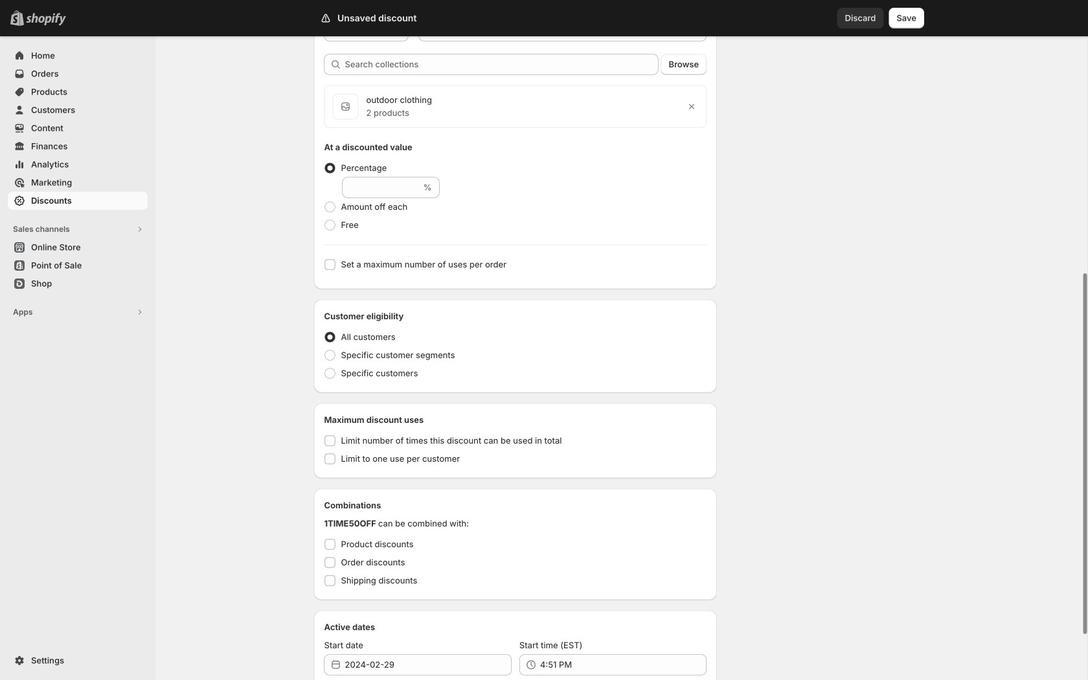 Task type: describe. For each thing, give the bounding box(es) containing it.
Search collections text field
[[345, 54, 659, 75]]

Enter time text field
[[540, 655, 707, 675]]



Task type: locate. For each thing, give the bounding box(es) containing it.
shopify image
[[26, 13, 66, 26]]

YYYY-MM-DD text field
[[345, 655, 512, 675]]

None text field
[[324, 20, 409, 41], [342, 177, 421, 198], [324, 20, 409, 41], [342, 177, 421, 198]]



Task type: vqa. For each thing, say whether or not it's contained in the screenshot.
My Store Image inside Shop settings menu element
no



